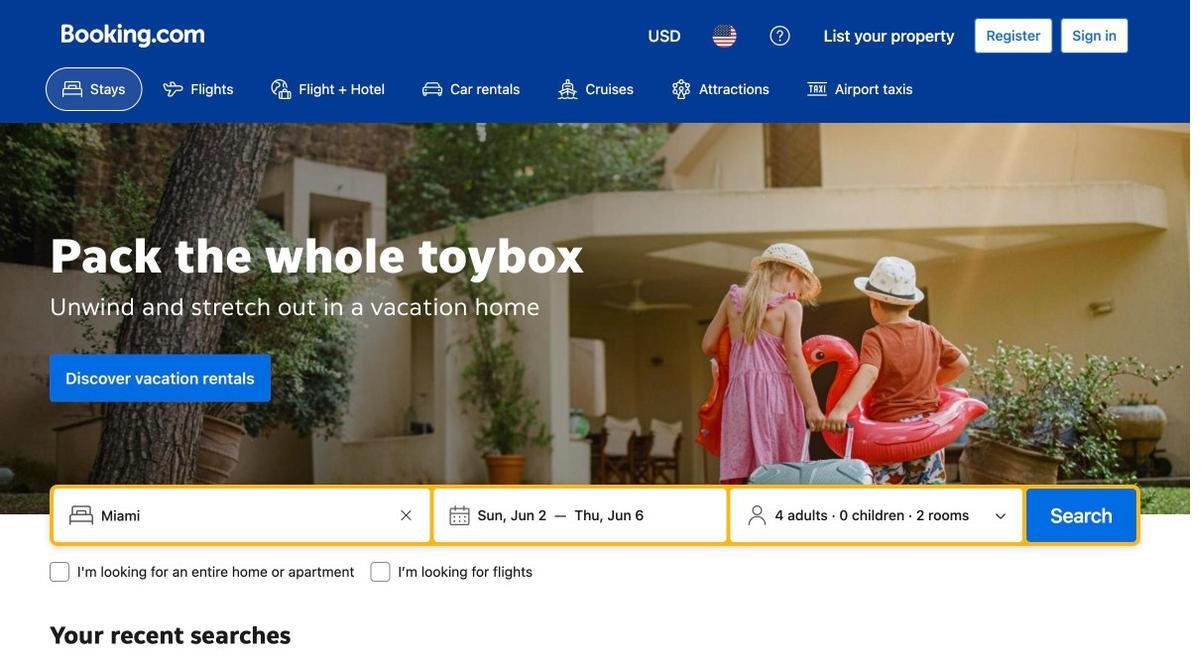 Task type: vqa. For each thing, say whether or not it's contained in the screenshot.
Booking.com image
yes



Task type: describe. For each thing, give the bounding box(es) containing it.
Where are you going? field
[[93, 498, 394, 534]]

booking.com image
[[62, 24, 204, 48]]



